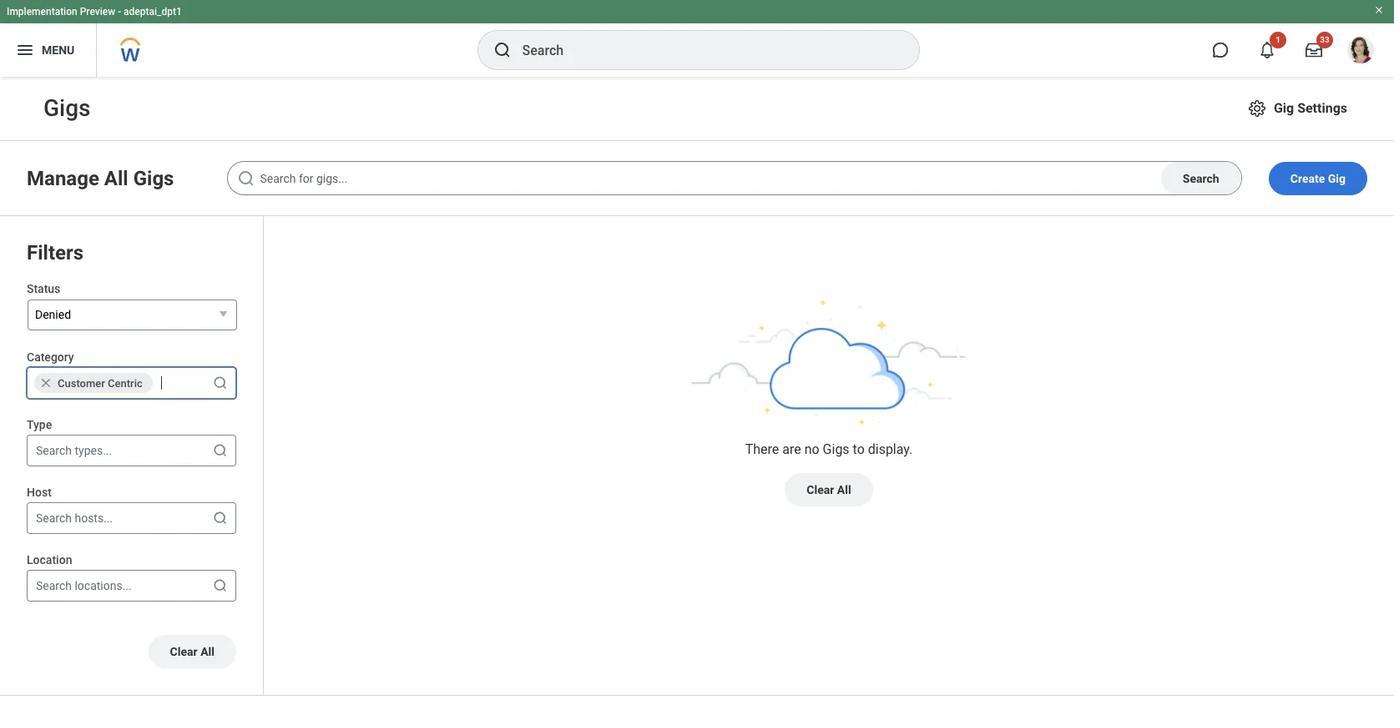 Task type: describe. For each thing, give the bounding box(es) containing it.
no
[[805, 441, 820, 457]]

display.
[[868, 441, 913, 457]]

hosts...
[[75, 512, 113, 525]]

gear image
[[1247, 99, 1267, 119]]

implementation preview -   adeptai_dpt1
[[7, 6, 182, 18]]

adeptai_dpt1
[[124, 6, 182, 18]]

there are no gigs to display.
[[745, 441, 913, 457]]

host
[[27, 486, 52, 499]]

x image
[[39, 376, 53, 390]]

search for search
[[1183, 172, 1220, 185]]

search button
[[1161, 162, 1241, 195]]

search for search locations...
[[36, 579, 72, 593]]

centric
[[108, 377, 143, 390]]

to
[[853, 441, 865, 457]]

0 horizontal spatial all
[[104, 167, 128, 190]]

clear all for the topmost clear all button
[[807, 483, 851, 497]]

0 vertical spatial gigs
[[133, 167, 174, 190]]

customer
[[58, 377, 105, 390]]

create gig button
[[1269, 162, 1368, 195]]

0 vertical spatial search image
[[492, 40, 512, 60]]

denied button
[[28, 300, 237, 330]]

all for clear all button to the bottom
[[201, 645, 215, 659]]

justify image
[[15, 40, 35, 60]]

search for search types...
[[36, 444, 72, 457]]

gig inside popup button
[[1274, 100, 1294, 116]]

filters
[[27, 241, 84, 265]]

notifications element
[[1356, 33, 1369, 47]]

type
[[27, 418, 52, 431]]

clear all for clear all button to the bottom
[[170, 645, 215, 659]]

search image for category
[[212, 375, 229, 391]]

there
[[745, 441, 779, 457]]

are
[[783, 441, 801, 457]]

search image for location
[[212, 578, 229, 594]]

gig settings
[[1274, 100, 1348, 116]]

search for search hosts...
[[36, 512, 72, 525]]

manage all gigs
[[27, 167, 174, 190]]



Task type: vqa. For each thing, say whether or not it's contained in the screenshot.
Succession Scorecard the Succession
no



Task type: locate. For each thing, give the bounding box(es) containing it.
preview
[[80, 6, 115, 18]]

1 vertical spatial gigs
[[823, 441, 850, 457]]

menu banner
[[0, 0, 1394, 77]]

settings
[[1298, 100, 1348, 116]]

gig settings button
[[1241, 92, 1354, 125]]

2 horizontal spatial all
[[837, 483, 851, 497]]

0 horizontal spatial clear all button
[[148, 635, 236, 669]]

0 horizontal spatial gig
[[1274, 100, 1294, 116]]

1 horizontal spatial clear
[[807, 483, 834, 497]]

clear all
[[807, 483, 851, 497], [170, 645, 215, 659]]

types...
[[75, 444, 112, 457]]

0 horizontal spatial clear
[[170, 645, 198, 659]]

1
[[1276, 35, 1281, 44]]

menu
[[42, 43, 75, 56]]

customer centric
[[58, 377, 143, 390]]

1 vertical spatial gig
[[1328, 172, 1346, 185]]

2 vertical spatial all
[[201, 645, 215, 659]]

close environment banner image
[[1374, 5, 1384, 15]]

1 vertical spatial clear all button
[[148, 635, 236, 669]]

0 horizontal spatial search image
[[212, 510, 229, 527]]

all for the topmost clear all button
[[837, 483, 851, 497]]

0 horizontal spatial clear all
[[170, 645, 215, 659]]

1 vertical spatial search image
[[212, 510, 229, 527]]

search locations...
[[36, 579, 132, 593]]

Search Workday  search field
[[522, 32, 885, 68]]

0 vertical spatial clear all
[[807, 483, 851, 497]]

clear for the topmost clear all button
[[807, 483, 834, 497]]

1 vertical spatial clear all
[[170, 645, 215, 659]]

1 horizontal spatial gigs
[[823, 441, 850, 457]]

0 vertical spatial gig
[[1274, 100, 1294, 116]]

search hosts...
[[36, 512, 113, 525]]

1 horizontal spatial all
[[201, 645, 215, 659]]

create
[[1291, 172, 1325, 185]]

1 horizontal spatial search image
[[492, 40, 512, 60]]

33
[[1320, 35, 1330, 44]]

1 vertical spatial clear
[[170, 645, 198, 659]]

gigs
[[133, 167, 174, 190], [823, 441, 850, 457]]

33 button
[[1296, 32, 1333, 68]]

implementation
[[7, 6, 77, 18]]

menu button
[[0, 23, 96, 77]]

inbox large image
[[1306, 42, 1323, 58]]

search inside button
[[1183, 172, 1220, 185]]

search image
[[237, 169, 257, 189], [212, 375, 229, 391], [212, 442, 229, 459], [212, 578, 229, 594]]

search image
[[492, 40, 512, 60], [212, 510, 229, 527]]

location
[[27, 553, 72, 567]]

0 vertical spatial all
[[104, 167, 128, 190]]

notifications large image
[[1259, 42, 1276, 58]]

clear
[[807, 483, 834, 497], [170, 645, 198, 659]]

1 horizontal spatial clear all
[[807, 483, 851, 497]]

0 horizontal spatial gigs
[[133, 167, 174, 190]]

gig right gear "icon"
[[1274, 100, 1294, 116]]

clear all button
[[785, 473, 873, 507], [148, 635, 236, 669]]

-
[[118, 6, 121, 18]]

search types...
[[36, 444, 112, 457]]

1 horizontal spatial clear all button
[[785, 473, 873, 507]]

0 vertical spatial clear
[[807, 483, 834, 497]]

profile logan mcneil image
[[1348, 37, 1374, 67]]

Search text field
[[227, 161, 1242, 195]]

denied
[[35, 308, 71, 321]]

gig
[[1274, 100, 1294, 116], [1328, 172, 1346, 185]]

gig right 'create'
[[1328, 172, 1346, 185]]

category
[[27, 350, 74, 364]]

clear for clear all button to the bottom
[[170, 645, 198, 659]]

locations...
[[75, 579, 132, 593]]

status
[[27, 282, 60, 296]]

manage
[[27, 167, 99, 190]]

1 horizontal spatial gig
[[1328, 172, 1346, 185]]

1 button
[[1249, 32, 1287, 68]]

create gig
[[1291, 172, 1346, 185]]

search image for type
[[212, 442, 229, 459]]

search
[[1183, 172, 1220, 185], [36, 444, 72, 457], [36, 512, 72, 525], [36, 579, 72, 593]]

0 vertical spatial clear all button
[[785, 473, 873, 507]]

all
[[104, 167, 128, 190], [837, 483, 851, 497], [201, 645, 215, 659]]

1 vertical spatial all
[[837, 483, 851, 497]]

gig inside button
[[1328, 172, 1346, 185]]



